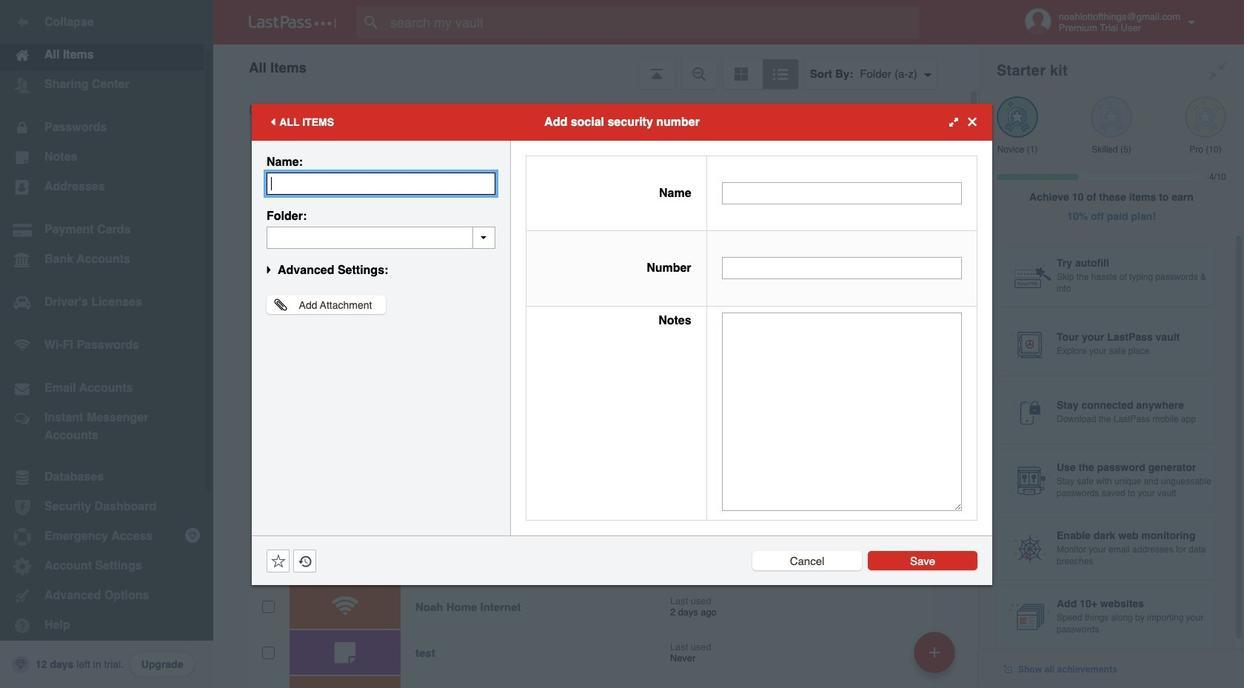 Task type: locate. For each thing, give the bounding box(es) containing it.
None text field
[[267, 172, 495, 194], [722, 182, 962, 204], [267, 226, 495, 248], [722, 257, 962, 279], [722, 312, 962, 511], [267, 172, 495, 194], [722, 182, 962, 204], [267, 226, 495, 248], [722, 257, 962, 279], [722, 312, 962, 511]]

dialog
[[252, 103, 992, 585]]

search my vault text field
[[357, 6, 949, 39]]

new item image
[[929, 647, 940, 657]]



Task type: vqa. For each thing, say whether or not it's contained in the screenshot.
dialog
yes



Task type: describe. For each thing, give the bounding box(es) containing it.
Search search field
[[357, 6, 949, 39]]

vault options navigation
[[213, 44, 979, 89]]

lastpass image
[[249, 16, 336, 29]]

new item navigation
[[909, 627, 964, 688]]

main navigation navigation
[[0, 0, 213, 688]]



